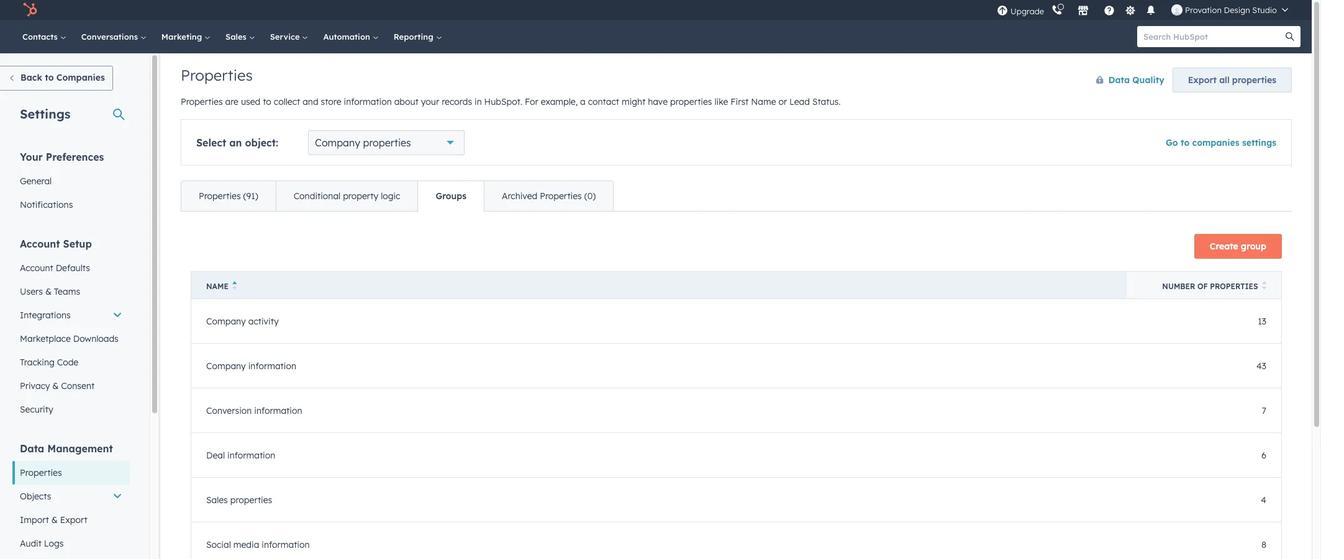 Task type: vqa. For each thing, say whether or not it's contained in the screenshot.
media
yes



Task type: describe. For each thing, give the bounding box(es) containing it.
users
[[20, 286, 43, 298]]

information for conversion information
[[254, 405, 302, 416]]

marketplace downloads
[[20, 334, 119, 345]]

to for back
[[45, 72, 54, 83]]

properties left (0)
[[540, 191, 582, 202]]

calling icon button
[[1047, 2, 1068, 18]]

43
[[1257, 361, 1267, 372]]

social
[[206, 539, 231, 551]]

tab panel containing create group
[[181, 211, 1292, 560]]

quality
[[1133, 75, 1165, 86]]

first
[[731, 96, 749, 107]]

privacy
[[20, 381, 50, 392]]

go to companies settings
[[1166, 137, 1276, 148]]

data management
[[20, 443, 113, 455]]

information for company information
[[248, 361, 296, 372]]

management
[[47, 443, 113, 455]]

privacy & consent link
[[12, 375, 130, 398]]

create
[[1210, 241, 1238, 252]]

import & export
[[20, 515, 87, 526]]

to for go
[[1181, 137, 1190, 148]]

data management element
[[12, 442, 130, 556]]

tracking code
[[20, 357, 78, 368]]

audit logs
[[20, 539, 64, 550]]

number of properties button
[[1126, 272, 1282, 299]]

james peterson image
[[1172, 4, 1183, 16]]

contact
[[588, 96, 619, 107]]

social media information
[[206, 539, 310, 551]]

(91)
[[243, 191, 258, 202]]

about
[[394, 96, 419, 107]]

properties are used to collect and store information about your records in hubspot. for example, a contact might have properties like first name or lead status.
[[181, 96, 841, 107]]

6
[[1262, 450, 1267, 461]]

your preferences
[[20, 151, 104, 163]]

tracking
[[20, 357, 55, 368]]

property
[[343, 191, 378, 202]]

privacy & consent
[[20, 381, 95, 392]]

automation link
[[316, 20, 386, 53]]

settings
[[20, 106, 71, 122]]

objects button
[[12, 485, 130, 509]]

account for account setup
[[20, 238, 60, 250]]

data quality
[[1109, 75, 1165, 86]]

8
[[1261, 539, 1267, 551]]

provation
[[1185, 5, 1222, 15]]

company properties
[[315, 137, 411, 149]]

information for deal information
[[227, 450, 275, 461]]

& for export
[[51, 515, 58, 526]]

marketplace downloads link
[[12, 327, 130, 351]]

hubspot.
[[484, 96, 522, 107]]

information right media
[[262, 539, 310, 551]]

sales for sales
[[226, 32, 249, 42]]

your preferences element
[[12, 150, 130, 217]]

integrations
[[20, 310, 71, 321]]

notifications link
[[12, 193, 130, 217]]

properties left are
[[181, 96, 223, 107]]

objects
[[20, 491, 51, 503]]

sales for sales properties
[[206, 495, 228, 506]]

contacts
[[22, 32, 60, 42]]

provation design studio button
[[1164, 0, 1296, 20]]

studio
[[1252, 5, 1277, 15]]

consent
[[61, 381, 95, 392]]

archived properties (0) link
[[484, 181, 613, 211]]

data for data quality
[[1109, 75, 1130, 86]]

& for teams
[[45, 286, 52, 298]]

back to companies link
[[0, 66, 113, 91]]

properties left like
[[670, 96, 712, 107]]

your
[[421, 96, 439, 107]]

deal information
[[206, 450, 275, 461]]

defaults
[[56, 263, 90, 274]]

company information
[[206, 361, 296, 372]]

0 vertical spatial name
[[751, 96, 776, 107]]

export all properties button
[[1173, 68, 1292, 93]]

audit
[[20, 539, 42, 550]]

companies
[[56, 72, 105, 83]]

group
[[1241, 241, 1267, 252]]

deal
[[206, 450, 225, 461]]

search button
[[1280, 26, 1301, 47]]

object:
[[245, 137, 278, 149]]

settings
[[1242, 137, 1276, 148]]

marketplaces image
[[1078, 6, 1089, 17]]

a
[[580, 96, 586, 107]]

hubspot image
[[22, 2, 37, 17]]

settings image
[[1125, 5, 1136, 16]]

activity
[[248, 316, 279, 327]]

company for company activity
[[206, 316, 246, 327]]

& for consent
[[52, 381, 59, 392]]

sales properties
[[206, 495, 272, 506]]

preferences
[[46, 151, 104, 163]]

store
[[321, 96, 341, 107]]

like
[[715, 96, 728, 107]]

back
[[20, 72, 42, 83]]

conditional property logic link
[[276, 181, 418, 211]]

go to companies settings button
[[1166, 137, 1276, 148]]

settings link
[[1122, 3, 1138, 16]]

data quality button
[[1083, 68, 1165, 93]]

properties inside button
[[1232, 75, 1276, 86]]

1 horizontal spatial to
[[263, 96, 271, 107]]

account setup
[[20, 238, 92, 250]]

conversations
[[81, 32, 140, 42]]

notifications
[[20, 199, 73, 211]]

setup
[[63, 238, 92, 250]]

properties inside the data management element
[[20, 468, 62, 479]]

help image
[[1104, 6, 1115, 17]]

users & teams
[[20, 286, 80, 298]]



Task type: locate. For each thing, give the bounding box(es) containing it.
sales down deal
[[206, 495, 228, 506]]

0 horizontal spatial export
[[60, 515, 87, 526]]

name left or
[[751, 96, 776, 107]]

1 vertical spatial company
[[206, 316, 246, 327]]

to right go
[[1181, 137, 1190, 148]]

0 vertical spatial data
[[1109, 75, 1130, 86]]

properties left press to sort. element
[[1210, 282, 1258, 291]]

Search HubSpot search field
[[1137, 26, 1290, 47]]

properties inside button
[[1210, 282, 1258, 291]]

marketplace
[[20, 334, 71, 345]]

company for company properties
[[315, 137, 360, 149]]

0 vertical spatial account
[[20, 238, 60, 250]]

data left quality
[[1109, 75, 1130, 86]]

properties right "all" at the top right of the page
[[1232, 75, 1276, 86]]

upgrade
[[1011, 6, 1044, 16]]

general link
[[12, 170, 130, 193]]

0 horizontal spatial to
[[45, 72, 54, 83]]

properties left (91)
[[199, 191, 241, 202]]

information right the store
[[344, 96, 392, 107]]

information down activity
[[248, 361, 296, 372]]

press to sort. image
[[1262, 281, 1267, 290]]

& right import
[[51, 515, 58, 526]]

name
[[751, 96, 776, 107], [206, 282, 229, 291]]

properties (91) link
[[181, 181, 276, 211]]

tab list
[[181, 181, 614, 212]]

0 vertical spatial sales
[[226, 32, 249, 42]]

information
[[344, 96, 392, 107], [248, 361, 296, 372], [254, 405, 302, 416], [227, 450, 275, 461], [262, 539, 310, 551]]

company up the conversion
[[206, 361, 246, 372]]

name inside name button
[[206, 282, 229, 291]]

back to companies
[[20, 72, 105, 83]]

reporting link
[[386, 20, 449, 53]]

1 horizontal spatial name
[[751, 96, 776, 107]]

conditional property logic
[[294, 191, 400, 202]]

marketing link
[[154, 20, 218, 53]]

code
[[57, 357, 78, 368]]

properties up media
[[230, 495, 272, 506]]

properties
[[181, 66, 253, 84], [181, 96, 223, 107], [199, 191, 241, 202], [540, 191, 582, 202], [20, 468, 62, 479]]

to
[[45, 72, 54, 83], [263, 96, 271, 107], [1181, 137, 1190, 148]]

notifications button
[[1140, 0, 1162, 20]]

account setup element
[[12, 237, 130, 422]]

1 account from the top
[[20, 238, 60, 250]]

4
[[1261, 495, 1267, 506]]

account up account defaults at the left
[[20, 238, 60, 250]]

menu containing provation design studio
[[996, 0, 1297, 20]]

2 vertical spatial company
[[206, 361, 246, 372]]

help button
[[1099, 0, 1120, 20]]

13
[[1258, 316, 1267, 327]]

export all properties
[[1188, 75, 1276, 86]]

media
[[233, 539, 259, 551]]

and
[[303, 96, 318, 107]]

select an object:
[[196, 137, 278, 149]]

properties up are
[[181, 66, 253, 84]]

sales inside 'link'
[[226, 32, 249, 42]]

2 vertical spatial to
[[1181, 137, 1190, 148]]

account defaults
[[20, 263, 90, 274]]

2 account from the top
[[20, 263, 53, 274]]

marketing
[[161, 32, 204, 42]]

account defaults link
[[12, 257, 130, 280]]

menu
[[996, 0, 1297, 20]]

teams
[[54, 286, 80, 298]]

data for data management
[[20, 443, 44, 455]]

&
[[45, 286, 52, 298], [52, 381, 59, 392], [51, 515, 58, 526]]

press to sort. element
[[1262, 281, 1267, 292]]

properties down about
[[363, 137, 411, 149]]

downloads
[[73, 334, 119, 345]]

hubspot link
[[15, 2, 47, 17]]

0 horizontal spatial data
[[20, 443, 44, 455]]

tab panel
[[181, 211, 1292, 560]]

to right back
[[45, 72, 54, 83]]

1 horizontal spatial data
[[1109, 75, 1130, 86]]

1 vertical spatial to
[[263, 96, 271, 107]]

company for company information
[[206, 361, 246, 372]]

1 horizontal spatial export
[[1188, 75, 1217, 86]]

1 vertical spatial export
[[60, 515, 87, 526]]

number
[[1162, 282, 1195, 291]]

ascending sort. press to sort descending. image
[[232, 281, 237, 290]]

calling icon image
[[1052, 5, 1063, 16]]

1 vertical spatial sales
[[206, 495, 228, 506]]

sales
[[226, 32, 249, 42], [206, 495, 228, 506]]

1 vertical spatial name
[[206, 282, 229, 291]]

0 horizontal spatial name
[[206, 282, 229, 291]]

2 vertical spatial &
[[51, 515, 58, 526]]

service
[[270, 32, 302, 42]]

export left "all" at the top right of the page
[[1188, 75, 1217, 86]]

conversion
[[206, 405, 252, 416]]

logs
[[44, 539, 64, 550]]

information right the conversion
[[254, 405, 302, 416]]

design
[[1224, 5, 1250, 15]]

data inside button
[[1109, 75, 1130, 86]]

groups
[[436, 191, 466, 202]]

& right users
[[45, 286, 52, 298]]

company activity
[[206, 316, 279, 327]]

company down the store
[[315, 137, 360, 149]]

& right privacy
[[52, 381, 59, 392]]

& inside the data management element
[[51, 515, 58, 526]]

export inside the data management element
[[60, 515, 87, 526]]

upgrade image
[[997, 5, 1008, 16]]

2 horizontal spatial to
[[1181, 137, 1190, 148]]

properties up objects
[[20, 468, 62, 479]]

account up users
[[20, 263, 53, 274]]

company down ascending sort. press to sort descending. element
[[206, 316, 246, 327]]

notifications image
[[1145, 6, 1157, 17]]

1 vertical spatial data
[[20, 443, 44, 455]]

1 vertical spatial &
[[52, 381, 59, 392]]

archived
[[502, 191, 537, 202]]

lead
[[790, 96, 810, 107]]

automation
[[323, 32, 373, 42]]

logic
[[381, 191, 400, 202]]

marketplaces button
[[1070, 0, 1096, 20]]

tab list containing properties (91)
[[181, 181, 614, 212]]

export inside button
[[1188, 75, 1217, 86]]

ascending sort. press to sort descending. element
[[232, 281, 237, 292]]

status.
[[812, 96, 841, 107]]

create group button
[[1194, 234, 1282, 259]]

number of properties
[[1162, 282, 1258, 291]]

0 vertical spatial export
[[1188, 75, 1217, 86]]

import & export link
[[12, 509, 130, 532]]

in
[[475, 96, 482, 107]]

records
[[442, 96, 472, 107]]

0 vertical spatial company
[[315, 137, 360, 149]]

properties (91)
[[199, 191, 258, 202]]

for
[[525, 96, 538, 107]]

create group
[[1210, 241, 1267, 252]]

conversion information
[[206, 405, 302, 416]]

export down objects button
[[60, 515, 87, 526]]

1 vertical spatial account
[[20, 263, 53, 274]]

sales left the "service"
[[226, 32, 249, 42]]

properties link
[[12, 462, 130, 485]]

are
[[225, 96, 239, 107]]

of
[[1198, 282, 1208, 291]]

tracking code link
[[12, 351, 130, 375]]

properties inside popup button
[[363, 137, 411, 149]]

general
[[20, 176, 52, 187]]

(0)
[[584, 191, 596, 202]]

sales link
[[218, 20, 263, 53]]

0 vertical spatial &
[[45, 286, 52, 298]]

name button
[[191, 272, 1126, 299]]

to right used on the left top of the page
[[263, 96, 271, 107]]

0 vertical spatial to
[[45, 72, 54, 83]]

company inside popup button
[[315, 137, 360, 149]]

used
[[241, 96, 260, 107]]

companies
[[1192, 137, 1240, 148]]

reporting
[[394, 32, 436, 42]]

security
[[20, 404, 53, 416]]

your
[[20, 151, 43, 163]]

have
[[648, 96, 668, 107]]

account for account defaults
[[20, 263, 53, 274]]

search image
[[1286, 32, 1294, 41]]

data down security
[[20, 443, 44, 455]]

archived properties (0)
[[502, 191, 596, 202]]

name left ascending sort. press to sort descending. element
[[206, 282, 229, 291]]

information right deal
[[227, 450, 275, 461]]

7
[[1262, 405, 1267, 416]]



